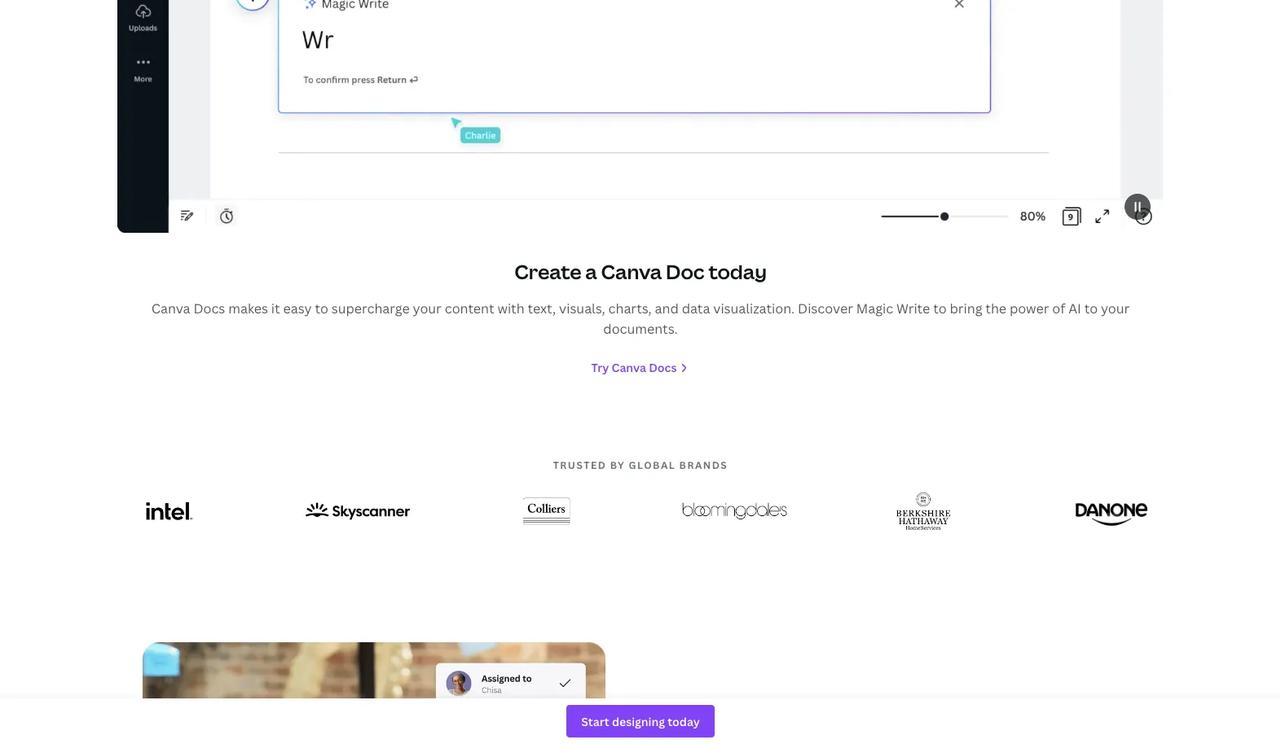 Task type: vqa. For each thing, say whether or not it's contained in the screenshot.
the Discover
yes



Task type: describe. For each thing, give the bounding box(es) containing it.
today
[[709, 258, 767, 285]]

2 your from the left
[[1101, 299, 1130, 317]]

1 horizontal spatial docs
[[649, 360, 677, 376]]

magic
[[856, 299, 893, 317]]

write
[[896, 299, 930, 317]]

skyscanner image
[[306, 503, 410, 520]]

0 vertical spatial canva
[[601, 258, 662, 285]]

3 to from the left
[[1084, 299, 1098, 317]]

doc
[[666, 258, 705, 285]]

data
[[682, 299, 710, 317]]

documents.
[[603, 320, 678, 338]]

a
[[585, 258, 597, 285]]

try canva docs link
[[591, 359, 690, 377]]

create
[[514, 258, 581, 285]]

trusted
[[553, 458, 607, 472]]

power
[[1010, 299, 1049, 317]]

danone image
[[1076, 497, 1147, 527]]

canva docs makes it easy to supercharge your content with text, visuals, charts, and data visualization. discover magic write to bring the power of ai to your documents.
[[151, 299, 1130, 338]]

supercharge
[[331, 299, 410, 317]]

of
[[1052, 299, 1066, 317]]

1 your from the left
[[413, 299, 442, 317]]

text,
[[528, 299, 556, 317]]

discover
[[798, 299, 853, 317]]

1 to from the left
[[315, 299, 328, 317]]

charts,
[[608, 299, 652, 317]]

it
[[271, 299, 280, 317]]

easy
[[283, 299, 312, 317]]



Task type: locate. For each thing, give the bounding box(es) containing it.
brands
[[679, 458, 728, 472]]

1 vertical spatial canva
[[151, 299, 190, 317]]

global
[[629, 458, 676, 472]]

2 horizontal spatial to
[[1084, 299, 1098, 317]]

and
[[655, 299, 679, 317]]

by
[[610, 458, 625, 472]]

2 vertical spatial canva
[[612, 360, 646, 376]]

trusted by global brands
[[553, 458, 728, 472]]

0 horizontal spatial docs
[[193, 299, 225, 317]]

ai
[[1069, 299, 1081, 317]]

0 horizontal spatial to
[[315, 299, 328, 317]]

bloomingdale's image
[[683, 503, 787, 520]]

try
[[591, 360, 609, 376]]

your right ai
[[1101, 299, 1130, 317]]

intel image
[[146, 503, 193, 521]]

0 horizontal spatial your
[[413, 299, 442, 317]]

canva left makes
[[151, 299, 190, 317]]

berkshire hathaway image
[[896, 493, 950, 531]]

try canva docs
[[591, 360, 677, 376]]

to right easy
[[315, 299, 328, 317]]

colliers international image
[[523, 488, 570, 535]]

create a canva doc today
[[514, 258, 767, 285]]

bring
[[950, 299, 982, 317]]

docs
[[193, 299, 225, 317], [649, 360, 677, 376]]

1 vertical spatial docs
[[649, 360, 677, 376]]

docs inside canva docs makes it easy to supercharge your content with text, visuals, charts, and data visualization. discover magic write to bring the power of ai to your documents.
[[193, 299, 225, 317]]

makes
[[228, 299, 268, 317]]

canva inside canva docs makes it easy to supercharge your content with text, visuals, charts, and data visualization. discover magic write to bring the power of ai to your documents.
[[151, 299, 190, 317]]

canva up charts,
[[601, 258, 662, 285]]

your left content on the top left of the page
[[413, 299, 442, 317]]

with
[[497, 299, 525, 317]]

your
[[413, 299, 442, 317], [1101, 299, 1130, 317]]

visuals,
[[559, 299, 605, 317]]

the
[[986, 299, 1007, 317]]

visualization.
[[713, 299, 795, 317]]

2 to from the left
[[933, 299, 947, 317]]

docs left makes
[[193, 299, 225, 317]]

1 horizontal spatial to
[[933, 299, 947, 317]]

docs down documents. on the top
[[649, 360, 677, 376]]

canva
[[601, 258, 662, 285], [151, 299, 190, 317], [612, 360, 646, 376]]

0 vertical spatial docs
[[193, 299, 225, 317]]

1 horizontal spatial your
[[1101, 299, 1130, 317]]

content
[[445, 299, 494, 317]]

to left bring
[[933, 299, 947, 317]]

to right ai
[[1084, 299, 1098, 317]]

canva right try
[[612, 360, 646, 376]]

to
[[315, 299, 328, 317], [933, 299, 947, 317], [1084, 299, 1098, 317]]



